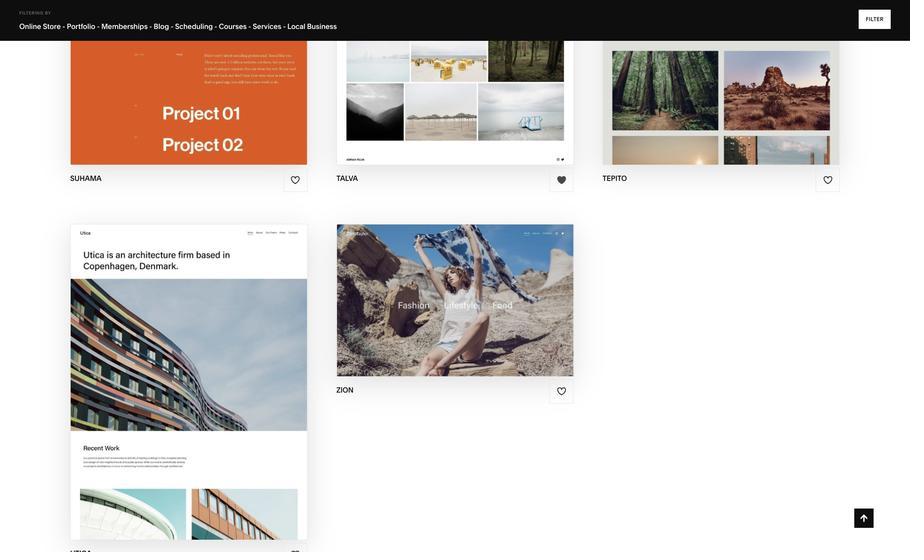 Task type: vqa. For each thing, say whether or not it's contained in the screenshot.
bottommost 'Preview'
yes



Task type: describe. For each thing, give the bounding box(es) containing it.
local
[[288, 22, 306, 31]]

start for preview zion
[[414, 283, 440, 293]]

5 - from the left
[[215, 22, 217, 31]]

by
[[45, 11, 51, 15]]

3 - from the left
[[149, 22, 152, 31]]

tepito image
[[604, 0, 840, 165]]

suhama
[[70, 174, 102, 183]]

remove talva from your favorites list image
[[557, 175, 567, 185]]

preview zion
[[425, 300, 486, 310]]

start with zion
[[414, 283, 488, 293]]

add utica to your favorites list image
[[291, 550, 300, 552]]

add suhama to your favorites list image
[[291, 175, 300, 185]]

preview utica
[[155, 382, 223, 392]]

blog
[[154, 22, 169, 31]]

online store - portfolio - memberships - blog - scheduling - courses - services - local business
[[19, 22, 337, 31]]

6 - from the left
[[249, 22, 251, 31]]

portfolio
[[67, 22, 95, 31]]

talva
[[337, 174, 358, 183]]

4 - from the left
[[171, 22, 174, 31]]

business
[[307, 22, 337, 31]]

online
[[19, 22, 41, 31]]

start with utica
[[145, 365, 224, 375]]

preview utica link
[[155, 375, 223, 399]]

preview for preview utica
[[155, 382, 194, 392]]

add zion to your favorites list image
[[557, 387, 567, 396]]

1 - from the left
[[62, 22, 65, 31]]

zion inside button
[[467, 283, 488, 293]]

zion image
[[337, 224, 574, 376]]

filter button
[[860, 10, 892, 29]]

add tepito to your favorites list image
[[824, 175, 833, 185]]



Task type: locate. For each thing, give the bounding box(es) containing it.
start with utica button
[[145, 358, 233, 382]]

0 vertical spatial start
[[414, 283, 440, 293]]

back to top image
[[860, 513, 870, 523]]

start up preview zion
[[414, 283, 440, 293]]

preview
[[425, 300, 463, 310], [155, 382, 194, 392]]

scheduling
[[175, 22, 213, 31]]

courses
[[219, 22, 247, 31]]

-
[[62, 22, 65, 31], [97, 22, 100, 31], [149, 22, 152, 31], [171, 22, 174, 31], [215, 22, 217, 31], [249, 22, 251, 31], [283, 22, 286, 31]]

with up preview utica
[[173, 365, 195, 375]]

preview down start with utica on the bottom
[[155, 382, 194, 392]]

1 vertical spatial zion
[[465, 300, 486, 310]]

utica down start with utica on the bottom
[[196, 382, 223, 392]]

memberships
[[101, 22, 148, 31]]

0 vertical spatial preview
[[425, 300, 463, 310]]

start up preview utica
[[145, 365, 171, 375]]

filtering
[[19, 11, 44, 15]]

0 vertical spatial utica
[[198, 365, 224, 375]]

1 vertical spatial with
[[173, 365, 195, 375]]

1 vertical spatial preview
[[155, 382, 194, 392]]

preview down start with zion at the bottom
[[425, 300, 463, 310]]

2 vertical spatial zion
[[337, 386, 354, 394]]

- right portfolio at top left
[[97, 22, 100, 31]]

preview for preview zion
[[425, 300, 463, 310]]

- right blog at the top of the page
[[171, 22, 174, 31]]

with
[[442, 283, 465, 293], [173, 365, 195, 375]]

0 horizontal spatial preview
[[155, 382, 194, 392]]

0 vertical spatial zion
[[467, 283, 488, 293]]

1 vertical spatial utica
[[196, 382, 223, 392]]

utica inside preview utica link
[[196, 382, 223, 392]]

1 horizontal spatial preview
[[425, 300, 463, 310]]

utica up preview utica
[[198, 365, 224, 375]]

with for utica
[[173, 365, 195, 375]]

0 horizontal spatial start
[[145, 365, 171, 375]]

1 horizontal spatial with
[[442, 283, 465, 293]]

preview zion link
[[425, 293, 486, 317]]

start for preview utica
[[145, 365, 171, 375]]

utica inside start with utica button
[[198, 365, 224, 375]]

with up preview zion
[[442, 283, 465, 293]]

with for zion
[[442, 283, 465, 293]]

utica image
[[71, 224, 307, 540]]

0 vertical spatial with
[[442, 283, 465, 293]]

store
[[43, 22, 61, 31]]

tepito
[[603, 174, 628, 183]]

talva image
[[337, 0, 574, 165]]

zion
[[467, 283, 488, 293], [465, 300, 486, 310], [337, 386, 354, 394]]

- left blog at the top of the page
[[149, 22, 152, 31]]

1 vertical spatial start
[[145, 365, 171, 375]]

services
[[253, 22, 282, 31]]

- right courses
[[249, 22, 251, 31]]

start with zion button
[[414, 276, 497, 300]]

suhama image
[[71, 0, 307, 165]]

- right store
[[62, 22, 65, 31]]

2 - from the left
[[97, 22, 100, 31]]

filter
[[867, 16, 885, 22]]

0 horizontal spatial with
[[173, 365, 195, 375]]

- left courses
[[215, 22, 217, 31]]

1 horizontal spatial start
[[414, 283, 440, 293]]

utica
[[198, 365, 224, 375], [196, 382, 223, 392]]

7 - from the left
[[283, 22, 286, 31]]

start
[[414, 283, 440, 293], [145, 365, 171, 375]]

filtering by
[[19, 11, 51, 15]]

- left local on the top
[[283, 22, 286, 31]]



